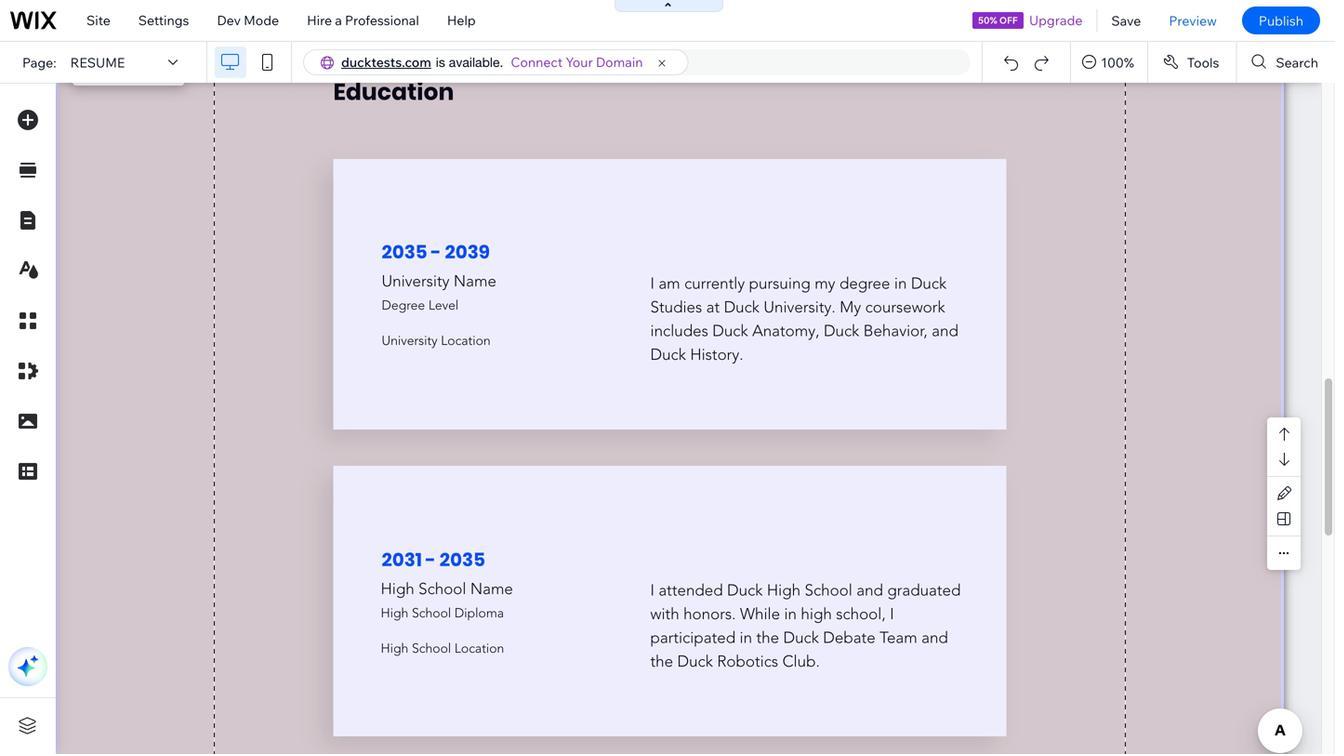 Task type: vqa. For each thing, say whether or not it's contained in the screenshot.
bottommost 1
no



Task type: locate. For each thing, give the bounding box(es) containing it.
tools
[[1188, 54, 1220, 70]]

search button
[[1237, 42, 1336, 83]]

domain
[[596, 54, 643, 70]]

preview
[[1169, 12, 1217, 29]]

is available. connect your domain
[[436, 54, 643, 70]]

settings
[[138, 12, 189, 28]]

resume
[[70, 54, 125, 70]]

save
[[1112, 12, 1142, 29]]

is
[[436, 54, 445, 70]]

dev mode
[[217, 12, 279, 28]]

publish button
[[1243, 7, 1321, 34]]

site
[[86, 12, 110, 28]]

ducktests.com
[[341, 54, 431, 70]]

50% off
[[979, 14, 1018, 26]]

mode
[[244, 12, 279, 28]]



Task type: describe. For each thing, give the bounding box(es) containing it.
professional
[[345, 12, 419, 28]]

help
[[447, 12, 476, 28]]

hire a professional
[[307, 12, 419, 28]]

upgrade
[[1030, 12, 1083, 28]]

available.
[[449, 54, 504, 70]]

save button
[[1098, 0, 1155, 41]]

off
[[1000, 14, 1018, 26]]

a
[[335, 12, 342, 28]]

100%
[[1101, 54, 1135, 70]]

publish
[[1259, 12, 1304, 29]]

search
[[1276, 54, 1319, 70]]

50%
[[979, 14, 998, 26]]

your
[[566, 54, 593, 70]]

dev
[[217, 12, 241, 28]]

connect
[[511, 54, 563, 70]]

100% button
[[1072, 42, 1148, 83]]

tools button
[[1149, 42, 1236, 83]]

hire
[[307, 12, 332, 28]]

preview button
[[1155, 0, 1231, 41]]



